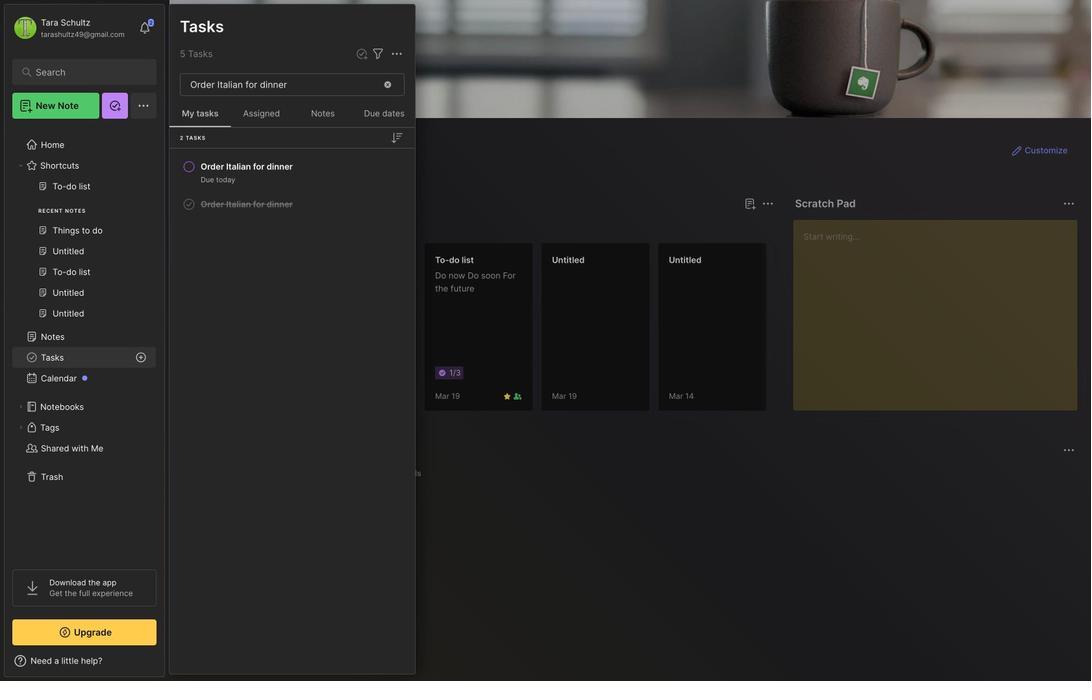 Task type: describe. For each thing, give the bounding box(es) containing it.
grid grid
[[190, 490, 1078, 666]]

new task image
[[355, 47, 368, 60]]

1 row from the top
[[175, 155, 410, 190]]

main element
[[0, 0, 169, 682]]

more actions and view options image
[[389, 46, 405, 62]]

0 vertical spatial row group
[[170, 154, 415, 218]]

filter tasks image
[[370, 46, 386, 62]]

Find tasks… text field
[[183, 74, 375, 95]]

Account field
[[12, 15, 125, 41]]

expand notebooks image
[[17, 403, 25, 411]]

1 horizontal spatial tab
[[248, 466, 287, 482]]



Task type: vqa. For each thing, say whether or not it's contained in the screenshot.
the top row
yes



Task type: locate. For each thing, give the bounding box(es) containing it.
1 vertical spatial row
[[175, 193, 410, 216]]

sort options image
[[389, 130, 405, 146]]

tree inside main element
[[5, 127, 164, 559]]

None search field
[[36, 64, 139, 80]]

0 horizontal spatial tab
[[193, 220, 231, 235]]

row
[[175, 155, 410, 190], [175, 193, 410, 216]]

Search text field
[[36, 66, 139, 79]]

Sort options field
[[389, 130, 405, 146]]

More actions and view options field
[[386, 46, 405, 62]]

Start writing… text field
[[804, 220, 1077, 401]]

row group
[[170, 154, 415, 218], [190, 243, 1091, 420]]

group
[[12, 176, 156, 332]]

tab
[[193, 220, 231, 235], [248, 466, 287, 482], [391, 466, 427, 482]]

none search field inside main element
[[36, 64, 139, 80]]

group inside main element
[[12, 176, 156, 332]]

1 vertical spatial row group
[[190, 243, 1091, 420]]

WHAT'S NEW field
[[5, 651, 164, 672]]

2 row from the top
[[175, 193, 410, 216]]

tab list
[[193, 466, 1073, 482]]

0 vertical spatial row
[[175, 155, 410, 190]]

click to collapse image
[[164, 658, 174, 674]]

tree
[[5, 127, 164, 559]]

2 horizontal spatial tab
[[391, 466, 427, 482]]

expand tags image
[[17, 424, 25, 432]]

Filter tasks field
[[370, 46, 386, 62]]



